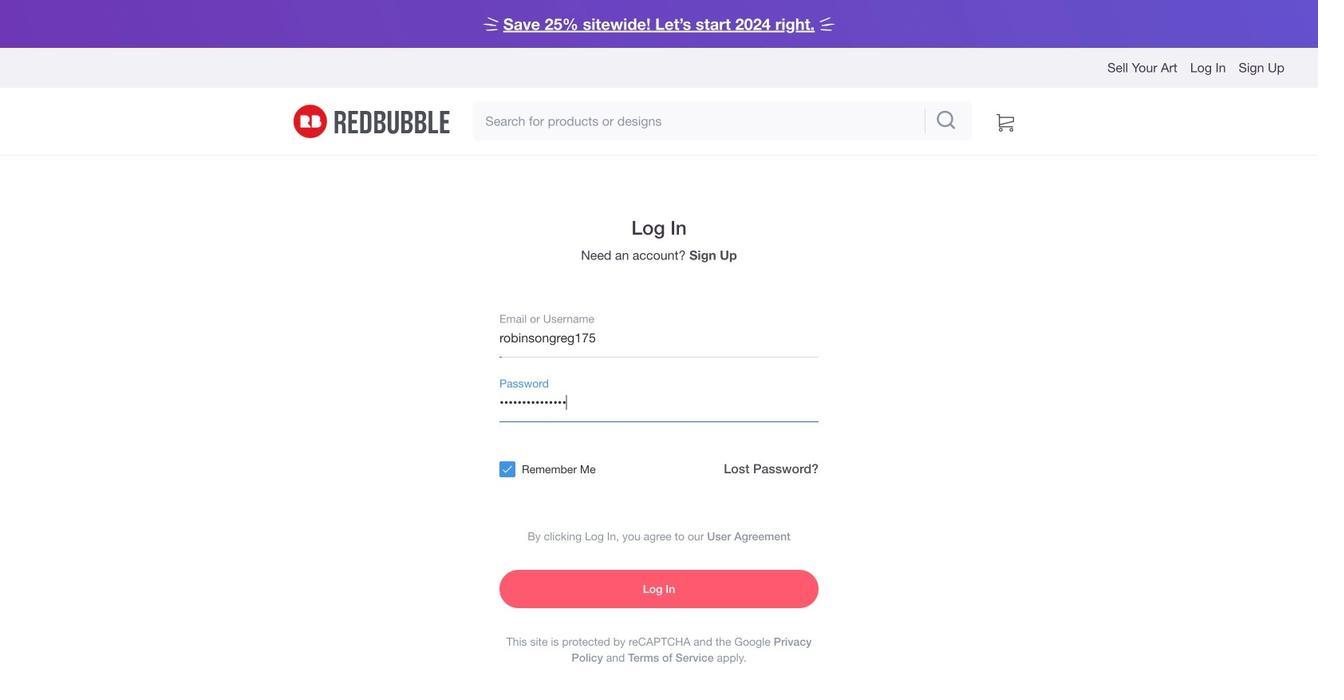 Task type: vqa. For each thing, say whether or not it's contained in the screenshot.
cart image
yes



Task type: locate. For each thing, give the bounding box(es) containing it.
None text field
[[500, 319, 819, 358]]

None search field
[[473, 101, 973, 141]]

None password field
[[500, 384, 819, 422]]



Task type: describe. For each thing, give the bounding box(es) containing it.
cart image
[[997, 109, 1015, 133]]

Search search field
[[473, 101, 922, 141]]



